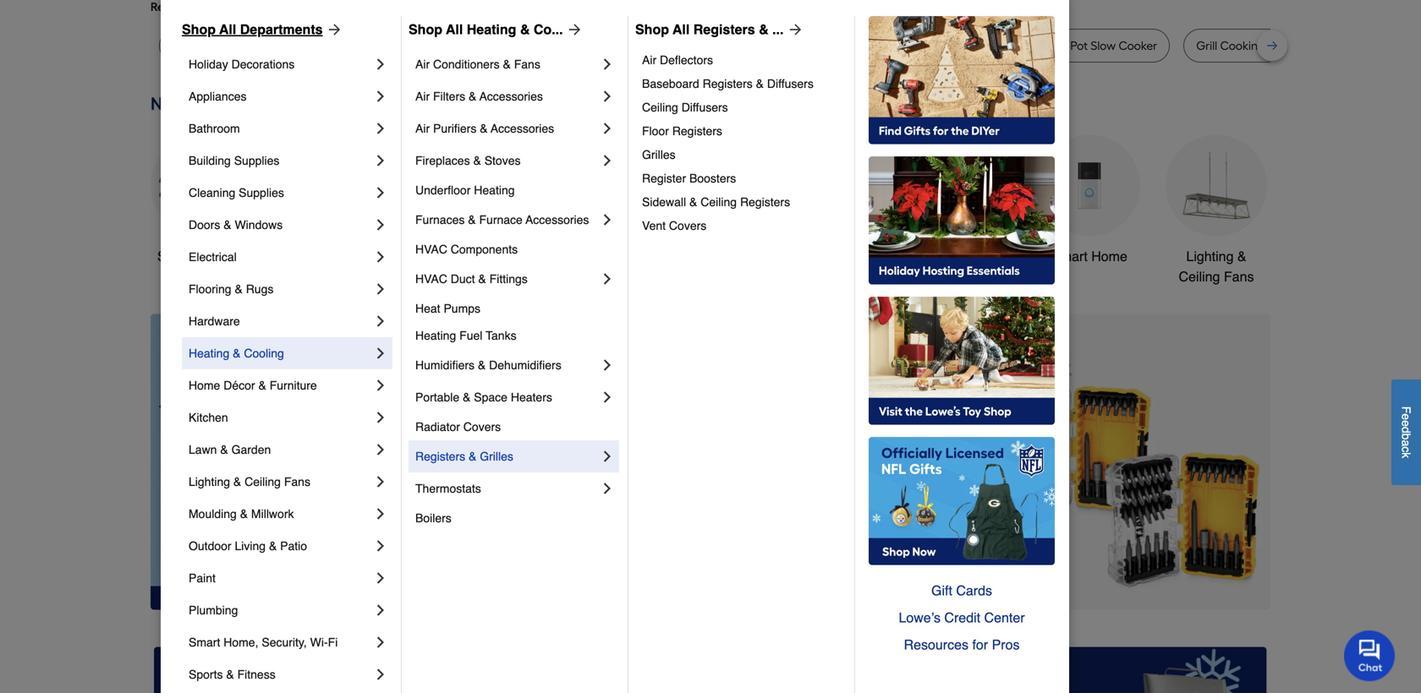 Task type: locate. For each thing, give the bounding box(es) containing it.
sidewall
[[642, 195, 686, 209]]

holiday decorations
[[189, 58, 295, 71]]

lighting
[[1186, 249, 1234, 264], [189, 475, 230, 489]]

registers down recommended searches for you "heading"
[[693, 22, 755, 37]]

lighting inside lighting & ceiling fans
[[1186, 249, 1234, 264]]

tools up duct
[[439, 249, 471, 264]]

arrow right image inside shop all registers & ... link
[[784, 21, 804, 38]]

2 horizontal spatial arrow right image
[[784, 21, 804, 38]]

sports & fitness
[[189, 668, 276, 682]]

1 cooker from the left
[[428, 38, 467, 53]]

1 hvac from the top
[[415, 243, 447, 256]]

1 horizontal spatial diffusers
[[767, 77, 814, 91]]

0 horizontal spatial lighting & ceiling fans link
[[189, 466, 372, 498]]

air conditioners & fans
[[415, 58, 540, 71]]

1 horizontal spatial cooker
[[1119, 38, 1157, 53]]

paint link
[[189, 563, 372, 595]]

1 horizontal spatial cooking
[[1220, 38, 1265, 53]]

supplies up windows
[[239, 186, 284, 200]]

outdoor for outdoor tools & equipment
[[787, 249, 836, 264]]

outdoor down moulding
[[189, 540, 231, 553]]

home inside home décor & furniture link
[[189, 379, 220, 392]]

pros
[[992, 637, 1020, 653]]

3 pot from the left
[[980, 38, 997, 53]]

1 horizontal spatial lighting & ceiling fans
[[1179, 249, 1254, 285]]

0 vertical spatial lighting & ceiling fans
[[1179, 249, 1254, 285]]

accessories
[[479, 90, 543, 103], [491, 122, 554, 135], [526, 213, 589, 227]]

1 e from the top
[[1399, 414, 1413, 420]]

all up the conditioners
[[446, 22, 463, 37]]

0 horizontal spatial fans
[[284, 475, 310, 489]]

paint
[[189, 572, 216, 585]]

all for deals
[[192, 249, 207, 264]]

chevron right image for building supplies
[[372, 152, 389, 169]]

thermostats
[[415, 482, 481, 496]]

floor registers link
[[642, 119, 842, 143]]

hvac up heat
[[415, 272, 447, 286]]

fireplaces & stoves link
[[415, 145, 599, 177]]

arrow left image
[[465, 462, 482, 479]]

e up 'd'
[[1399, 414, 1413, 420]]

2 crock from the left
[[1036, 38, 1067, 53]]

1 horizontal spatial home
[[1091, 249, 1127, 264]]

hvac duct & fittings link
[[415, 263, 599, 295]]

slow
[[400, 38, 425, 53], [1091, 38, 1116, 53]]

crock right instant pot
[[1036, 38, 1067, 53]]

fans inside "link"
[[514, 58, 540, 71]]

0 vertical spatial fans
[[514, 58, 540, 71]]

0 vertical spatial decorations
[[231, 58, 295, 71]]

officially licensed n f l gifts. shop now. image
[[869, 437, 1055, 566]]

doors & windows
[[189, 218, 283, 232]]

shop all deals link
[[151, 135, 252, 267]]

chevron right image for lawn & garden
[[372, 442, 389, 458]]

tools up the equipment
[[840, 249, 871, 264]]

2 arrow right image from the left
[[563, 21, 583, 38]]

accessories for furnaces & furnace accessories
[[526, 213, 589, 227]]

supplies up cleaning supplies
[[234, 154, 279, 167]]

tools link
[[404, 135, 506, 267]]

arrow right image inside 'shop all heating & co...' link
[[563, 21, 583, 38]]

all for departments
[[219, 22, 236, 37]]

new deals every day during 25 days of deals image
[[151, 90, 1271, 118]]

covers down the portable & space heaters on the bottom left of page
[[463, 420, 501, 434]]

decorations down shop all departments link
[[231, 58, 295, 71]]

air for air conditioners & fans
[[415, 58, 430, 71]]

furnace
[[479, 213, 523, 227]]

living
[[235, 540, 266, 553]]

1 vertical spatial decorations
[[546, 269, 618, 285]]

grilles
[[642, 148, 676, 162], [480, 450, 513, 464]]

chevron right image for doors & windows
[[372, 217, 389, 233]]

chevron right image for air purifiers & accessories
[[599, 120, 616, 137]]

2 tools from the left
[[840, 249, 871, 264]]

find gifts for the diyer. image
[[869, 16, 1055, 145]]

chevron right image
[[372, 56, 389, 73], [372, 88, 389, 105], [599, 88, 616, 105], [372, 120, 389, 137], [599, 152, 616, 169], [599, 211, 616, 228], [372, 217, 389, 233], [372, 249, 389, 266], [372, 345, 389, 362], [599, 357, 616, 374], [372, 377, 389, 394], [372, 409, 389, 426], [599, 448, 616, 465], [372, 474, 389, 491], [372, 506, 389, 523], [372, 570, 389, 587], [372, 634, 389, 651], [372, 667, 389, 683]]

cleaning supplies link
[[189, 177, 372, 209]]

decorations inside "link"
[[231, 58, 295, 71]]

2 vertical spatial accessories
[[526, 213, 589, 227]]

3 arrow right image from the left
[[784, 21, 804, 38]]

arrow right image up microwave countertop
[[563, 21, 583, 38]]

bathroom link
[[189, 113, 372, 145], [912, 135, 1013, 267]]

for
[[972, 637, 988, 653]]

register boosters link
[[642, 167, 842, 190]]

shop for shop all registers & ...
[[635, 22, 669, 37]]

decorations for christmas
[[546, 269, 618, 285]]

doors & windows link
[[189, 209, 372, 241]]

covers for radiator covers
[[463, 420, 501, 434]]

1 horizontal spatial shop
[[409, 22, 442, 37]]

2 hvac from the top
[[415, 272, 447, 286]]

pumps
[[444, 302, 480, 316]]

smart for smart home
[[1052, 249, 1088, 264]]

0 horizontal spatial bathroom link
[[189, 113, 372, 145]]

baseboard registers & diffusers link
[[642, 72, 842, 96]]

2 horizontal spatial fans
[[1224, 269, 1254, 285]]

0 vertical spatial smart
[[1052, 249, 1088, 264]]

radiator covers
[[415, 420, 501, 434]]

cooker up the conditioners
[[428, 38, 467, 53]]

1 vertical spatial outdoor
[[189, 540, 231, 553]]

up to 35 percent off select small appliances. image
[[534, 647, 887, 694]]

chevron right image for hvac duct & fittings
[[599, 271, 616, 288]]

accessories up fireplaces & stoves 'link' at the left
[[491, 122, 554, 135]]

grilles up thermostats link
[[480, 450, 513, 464]]

arrow right image for shop all registers & ...
[[784, 21, 804, 38]]

chevron right image for heating & cooling
[[372, 345, 389, 362]]

flooring & rugs link
[[189, 273, 372, 305]]

0 horizontal spatial tools
[[439, 249, 471, 264]]

fittings
[[489, 272, 528, 286]]

electrical link
[[189, 241, 372, 273]]

1 vertical spatial fans
[[1224, 269, 1254, 285]]

2 slow from the left
[[1091, 38, 1116, 53]]

all for heating
[[446, 22, 463, 37]]

shop up holiday
[[182, 22, 216, 37]]

c
[[1399, 447, 1413, 453]]

chevron right image for thermostats
[[599, 480, 616, 497]]

air for air deflectors
[[642, 53, 656, 67]]

furniture
[[270, 379, 317, 392]]

1 vertical spatial grilles
[[480, 450, 513, 464]]

heating fuel tanks link
[[415, 322, 616, 349]]

moulding & millwork link
[[189, 498, 372, 530]]

hvac components
[[415, 243, 518, 256]]

supplies
[[234, 154, 279, 167], [239, 186, 284, 200]]

christmas decorations link
[[531, 135, 633, 287]]

accessories up christmas
[[526, 213, 589, 227]]

diffusers up floor registers at top
[[682, 101, 728, 114]]

0 horizontal spatial lighting
[[189, 475, 230, 489]]

1 horizontal spatial bathroom
[[933, 249, 992, 264]]

0 horizontal spatial decorations
[[231, 58, 295, 71]]

1 horizontal spatial covers
[[669, 219, 707, 233]]

chevron right image for portable & space heaters
[[599, 389, 616, 406]]

2 cooking from the left
[[1220, 38, 1265, 53]]

arrow right image up holiday decorations "link"
[[323, 21, 343, 38]]

supplies for building supplies
[[234, 154, 279, 167]]

0 horizontal spatial home
[[189, 379, 220, 392]]

0 vertical spatial hvac
[[415, 243, 447, 256]]

crock down ...
[[781, 38, 812, 53]]

& inside 'link'
[[473, 154, 481, 167]]

dehumidifiers
[[489, 359, 561, 372]]

1 horizontal spatial crock
[[1036, 38, 1067, 53]]

chevron right image for air filters & accessories
[[599, 88, 616, 105]]

1 shop from the left
[[182, 22, 216, 37]]

0 horizontal spatial slow
[[400, 38, 425, 53]]

arrow right image for shop all departments
[[323, 21, 343, 38]]

chevron right image
[[599, 56, 616, 73], [599, 120, 616, 137], [372, 152, 389, 169], [372, 184, 389, 201], [599, 271, 616, 288], [372, 281, 389, 298], [372, 313, 389, 330], [599, 389, 616, 406], [372, 442, 389, 458], [599, 480, 616, 497], [372, 538, 389, 555], [372, 602, 389, 619]]

1 vertical spatial lighting & ceiling fans
[[189, 475, 310, 489]]

f e e d b a c k
[[1399, 407, 1413, 459]]

outdoor for outdoor living & patio
[[189, 540, 231, 553]]

0 horizontal spatial cooker
[[428, 38, 467, 53]]

recommended searches for you heading
[[151, 0, 1271, 15]]

smart home, security, wi-fi
[[189, 636, 338, 650]]

1 arrow right image from the left
[[323, 21, 343, 38]]

heating & cooling
[[189, 347, 284, 360]]

get up to 2 free select tools or batteries when you buy 1 with select purchases. image
[[154, 647, 507, 694]]

e up b
[[1399, 420, 1413, 427]]

furnaces & furnace accessories link
[[415, 204, 599, 236]]

chevron right image for kitchen
[[372, 409, 389, 426]]

2 vertical spatial fans
[[284, 475, 310, 489]]

0 horizontal spatial smart
[[189, 636, 220, 650]]

holiday
[[189, 58, 228, 71]]

2 pot from the left
[[883, 38, 901, 53]]

1 horizontal spatial slow
[[1091, 38, 1116, 53]]

air inside "link"
[[415, 58, 430, 71]]

0 vertical spatial diffusers
[[767, 77, 814, 91]]

1 horizontal spatial tools
[[840, 249, 871, 264]]

1 vertical spatial smart
[[189, 636, 220, 650]]

1 pot from the left
[[815, 38, 833, 53]]

air for air purifiers & accessories
[[415, 122, 430, 135]]

building
[[189, 154, 231, 167]]

wi-
[[310, 636, 328, 650]]

hardware
[[189, 315, 240, 328]]

up to 30 percent off select grills and accessories. image
[[914, 647, 1267, 694]]

flooring
[[189, 283, 231, 296]]

0 horizontal spatial outdoor
[[189, 540, 231, 553]]

components
[[451, 243, 518, 256]]

shop
[[157, 249, 189, 264]]

fans inside lighting & ceiling fans
[[1224, 269, 1254, 285]]

covers down sidewall
[[669, 219, 707, 233]]

outdoor up the equipment
[[787, 249, 836, 264]]

air
[[642, 53, 656, 67], [415, 58, 430, 71], [415, 90, 430, 103], [415, 122, 430, 135]]

0 horizontal spatial arrow right image
[[323, 21, 343, 38]]

shop for shop all departments
[[182, 22, 216, 37]]

smart
[[1052, 249, 1088, 264], [189, 636, 220, 650]]

cooker
[[428, 38, 467, 53], [1119, 38, 1157, 53]]

chat invite button image
[[1344, 630, 1396, 682]]

0 horizontal spatial diffusers
[[682, 101, 728, 114]]

1 vertical spatial accessories
[[491, 122, 554, 135]]

air left filters
[[415, 90, 430, 103]]

1 horizontal spatial arrow right image
[[563, 21, 583, 38]]

fi
[[328, 636, 338, 650]]

0 vertical spatial grilles
[[642, 148, 676, 162]]

air left purifiers
[[415, 122, 430, 135]]

1 vertical spatial covers
[[463, 420, 501, 434]]

0 horizontal spatial grilles
[[480, 450, 513, 464]]

arrow right image up crock pot cooking pot
[[784, 21, 804, 38]]

chevron right image for hardware
[[372, 313, 389, 330]]

0 vertical spatial accessories
[[479, 90, 543, 103]]

1 vertical spatial home
[[189, 379, 220, 392]]

air down triple slow cooker
[[415, 58, 430, 71]]

decorations down christmas
[[546, 269, 618, 285]]

hvac for hvac components
[[415, 243, 447, 256]]

1 horizontal spatial decorations
[[546, 269, 618, 285]]

2 horizontal spatial shop
[[635, 22, 669, 37]]

1 horizontal spatial lighting
[[1186, 249, 1234, 264]]

air purifiers & accessories
[[415, 122, 554, 135]]

chevron right image for moulding & millwork
[[372, 506, 389, 523]]

registers down 'radiator' in the bottom of the page
[[415, 450, 465, 464]]

chevron right image for bathroom
[[372, 120, 389, 137]]

pot for crock pot cooking pot
[[815, 38, 833, 53]]

rugs
[[246, 283, 274, 296]]

0 horizontal spatial cooking
[[836, 38, 881, 53]]

smart for smart home, security, wi-fi
[[189, 636, 220, 650]]

1 crock from the left
[[781, 38, 812, 53]]

1 horizontal spatial smart
[[1052, 249, 1088, 264]]

kitchen
[[189, 411, 228, 425]]

doors
[[189, 218, 220, 232]]

garden
[[231, 443, 271, 457]]

hvac down furnaces
[[415, 243, 447, 256]]

1 cooking from the left
[[836, 38, 881, 53]]

4 pot from the left
[[1070, 38, 1088, 53]]

crock for crock pot cooking pot
[[781, 38, 812, 53]]

thermostats link
[[415, 473, 599, 505]]

0 vertical spatial covers
[[669, 219, 707, 233]]

0 vertical spatial lighting
[[1186, 249, 1234, 264]]

home
[[1091, 249, 1127, 264], [189, 379, 220, 392]]

chevron right image for plumbing
[[372, 602, 389, 619]]

...
[[772, 22, 784, 37]]

1 vertical spatial hvac
[[415, 272, 447, 286]]

0 horizontal spatial bathroom
[[189, 122, 240, 135]]

accessories up air purifiers & accessories link at left
[[479, 90, 543, 103]]

fans for chevron right icon for lighting & ceiling fans
[[284, 475, 310, 489]]

grilles inside the grilles link
[[642, 148, 676, 162]]

hvac
[[415, 243, 447, 256], [415, 272, 447, 286]]

chevron right image for appliances
[[372, 88, 389, 105]]

tools inside outdoor tools & equipment
[[840, 249, 871, 264]]

furnaces & furnace accessories
[[415, 213, 589, 227]]

outdoor inside outdoor tools & equipment
[[787, 249, 836, 264]]

deflectors
[[660, 53, 713, 67]]

chevron right image for flooring & rugs
[[372, 281, 389, 298]]

heat pumps link
[[415, 295, 616, 322]]

& inside "link"
[[503, 58, 511, 71]]

2 shop from the left
[[409, 22, 442, 37]]

1 vertical spatial lighting
[[189, 475, 230, 489]]

shop up triple slow cooker
[[409, 22, 442, 37]]

triple
[[368, 38, 397, 53]]

christmas decorations
[[546, 249, 618, 285]]

1 horizontal spatial fans
[[514, 58, 540, 71]]

0 horizontal spatial crock
[[781, 38, 812, 53]]

heating fuel tanks
[[415, 329, 516, 343]]

all up air deflectors
[[673, 22, 690, 37]]

deals
[[211, 249, 245, 264]]

0 vertical spatial home
[[1091, 249, 1127, 264]]

arrow right image
[[323, 21, 343, 38], [563, 21, 583, 38], [784, 21, 804, 38]]

home décor & furniture link
[[189, 370, 372, 402]]

cooker left 'grill'
[[1119, 38, 1157, 53]]

underfloor
[[415, 184, 471, 197]]

humidifiers & dehumidifiers
[[415, 359, 561, 372]]

heat pumps
[[415, 302, 480, 316]]

0 vertical spatial outdoor
[[787, 249, 836, 264]]

all up the holiday decorations
[[219, 22, 236, 37]]

1 vertical spatial bathroom
[[933, 249, 992, 264]]

humidifiers
[[415, 359, 475, 372]]

0 vertical spatial supplies
[[234, 154, 279, 167]]

stoves
[[484, 154, 521, 167]]

0 horizontal spatial covers
[[463, 420, 501, 434]]

air up the baseboard
[[642, 53, 656, 67]]

all right shop
[[192, 249, 207, 264]]

1 horizontal spatial outdoor
[[787, 249, 836, 264]]

chevron right image for humidifiers & dehumidifiers
[[599, 357, 616, 374]]

grilles down floor
[[642, 148, 676, 162]]

resources for pros
[[904, 637, 1020, 653]]

shop all deals
[[157, 249, 245, 264]]

shop up air deflectors
[[635, 22, 669, 37]]

heating
[[467, 22, 516, 37], [474, 184, 515, 197], [415, 329, 456, 343], [189, 347, 229, 360]]

chevron right image for smart home, security, wi-fi
[[372, 634, 389, 651]]

arrow right image inside shop all departments link
[[323, 21, 343, 38]]

3 shop from the left
[[635, 22, 669, 37]]

f
[[1399, 407, 1413, 414]]

1 vertical spatial supplies
[[239, 186, 284, 200]]

1 horizontal spatial grilles
[[642, 148, 676, 162]]

accessories for air filters & accessories
[[479, 90, 543, 103]]

chevron right image for cleaning supplies
[[372, 184, 389, 201]]

1 horizontal spatial lighting & ceiling fans link
[[1166, 135, 1267, 287]]

0 horizontal spatial shop
[[182, 22, 216, 37]]

diffusers up ceiling diffusers link
[[767, 77, 814, 91]]

accessories for air purifiers & accessories
[[491, 122, 554, 135]]

holiday hosting essentials. image
[[869, 156, 1055, 285]]

pot
[[815, 38, 833, 53], [883, 38, 901, 53], [980, 38, 997, 53], [1070, 38, 1088, 53]]

shop all heating & co...
[[409, 22, 563, 37]]



Task type: vqa. For each thing, say whether or not it's contained in the screenshot.
Ready
no



Task type: describe. For each thing, give the bounding box(es) containing it.
1 slow from the left
[[400, 38, 425, 53]]

appliances link
[[189, 80, 372, 113]]

scroll to item #4 image
[[900, 580, 940, 586]]

outdoor living & patio
[[189, 540, 307, 553]]

shop all departments link
[[182, 19, 343, 40]]

radiator
[[415, 420, 460, 434]]

resources for pros link
[[869, 632, 1055, 659]]

sports
[[189, 668, 223, 682]]

boosters
[[689, 172, 736, 185]]

registers down register boosters link
[[740, 195, 790, 209]]

microwave
[[506, 38, 564, 53]]

instant pot
[[940, 38, 997, 53]]

air for air filters & accessories
[[415, 90, 430, 103]]

portable
[[415, 391, 459, 404]]

2 e from the top
[[1399, 420, 1413, 427]]

lowe's credit center
[[899, 610, 1025, 626]]

vent covers
[[642, 219, 707, 233]]

f e e d b a c k button
[[1391, 380, 1421, 486]]

visit the lowe's toy shop. image
[[869, 297, 1055, 425]]

pot for instant pot
[[980, 38, 997, 53]]

chevron right image for furnaces & furnace accessories
[[599, 211, 616, 228]]

registers down "ceiling diffusers"
[[672, 124, 722, 138]]

holiday decorations link
[[189, 48, 372, 80]]

cards
[[956, 583, 992, 599]]

grill
[[1196, 38, 1217, 53]]

décor
[[224, 379, 255, 392]]

scroll to item #2 image
[[815, 580, 856, 586]]

registers down air deflectors link at the top of page
[[703, 77, 753, 91]]

chevron right image for registers & grilles
[[599, 448, 616, 465]]

0 horizontal spatial lighting & ceiling fans
[[189, 475, 310, 489]]

d
[[1399, 427, 1413, 434]]

fireplaces & stoves
[[415, 154, 521, 167]]

1 vertical spatial lighting & ceiling fans link
[[189, 466, 372, 498]]

lawn & garden link
[[189, 434, 372, 466]]

countertop
[[567, 38, 629, 53]]

chevron right image for sports & fitness
[[372, 667, 389, 683]]

chevron right image for home décor & furniture
[[372, 377, 389, 394]]

space
[[474, 391, 507, 404]]

registers & grilles
[[415, 450, 513, 464]]

up to 50 percent off select tools and accessories. image
[[451, 314, 1271, 610]]

lowe's
[[899, 610, 941, 626]]

resources
[[904, 637, 969, 653]]

fans for chevron right image related to air conditioners & fans
[[514, 58, 540, 71]]

decorations for holiday
[[231, 58, 295, 71]]

chevron right image for fireplaces & stoves
[[599, 152, 616, 169]]

scroll to item #5 image
[[940, 580, 981, 586]]

baseboard registers & diffusers
[[642, 77, 814, 91]]

hardware link
[[189, 305, 372, 338]]

security,
[[262, 636, 307, 650]]

chevron right image for lighting & ceiling fans
[[372, 474, 389, 491]]

heating down hardware
[[189, 347, 229, 360]]

1 horizontal spatial bathroom link
[[912, 135, 1013, 267]]

air filters & accessories link
[[415, 80, 599, 113]]

grill cooking grate & warming rack
[[1196, 38, 1392, 53]]

& inside outdoor tools & equipment
[[875, 249, 884, 264]]

shop for shop all heating & co...
[[409, 22, 442, 37]]

lowe's credit center link
[[869, 605, 1055, 632]]

chevron right image for paint
[[372, 570, 389, 587]]

millwork
[[251, 508, 294, 521]]

shop these last-minute gifts. $99 or less. quantities are limited and won't last. image
[[151, 314, 424, 610]]

heating up "air conditioners & fans" at top left
[[467, 22, 516, 37]]

sidewall & ceiling registers
[[642, 195, 790, 209]]

appliances
[[189, 90, 247, 103]]

shop all registers & ...
[[635, 22, 784, 37]]

underfloor heating link
[[415, 177, 616, 204]]

conditioners
[[433, 58, 500, 71]]

christmas
[[552, 249, 612, 264]]

register
[[642, 172, 686, 185]]

hvac components link
[[415, 236, 616, 263]]

grilles inside registers & grilles link
[[480, 450, 513, 464]]

air purifiers & accessories link
[[415, 113, 599, 145]]

covers for vent covers
[[669, 219, 707, 233]]

pot for crock pot slow cooker
[[1070, 38, 1088, 53]]

home inside smart home link
[[1091, 249, 1127, 264]]

duct
[[451, 272, 475, 286]]

fitness
[[237, 668, 276, 682]]

chevron right image for air conditioners & fans
[[599, 56, 616, 73]]

fuel
[[459, 329, 482, 343]]

0 vertical spatial lighting & ceiling fans link
[[1166, 135, 1267, 287]]

gift cards link
[[869, 578, 1055, 605]]

2 cooker from the left
[[1119, 38, 1157, 53]]

arrow right image
[[1239, 462, 1256, 479]]

chevron right image for outdoor living & patio
[[372, 538, 389, 555]]

filters
[[433, 90, 465, 103]]

flooring & rugs
[[189, 283, 274, 296]]

chevron right image for holiday decorations
[[372, 56, 389, 73]]

1 vertical spatial diffusers
[[682, 101, 728, 114]]

air conditioners & fans link
[[415, 48, 599, 80]]

crock for crock pot slow cooker
[[1036, 38, 1067, 53]]

lawn
[[189, 443, 217, 457]]

register boosters
[[642, 172, 736, 185]]

fireplaces
[[415, 154, 470, 167]]

center
[[984, 610, 1025, 626]]

cooling
[[244, 347, 284, 360]]

outdoor tools & equipment
[[787, 249, 884, 285]]

registers & grilles link
[[415, 441, 599, 473]]

cleaning supplies
[[189, 186, 284, 200]]

crock pot cooking pot
[[781, 38, 901, 53]]

warming
[[1313, 38, 1363, 53]]

heating up furnace on the left of page
[[474, 184, 515, 197]]

kitchen link
[[189, 402, 372, 434]]

chevron right image for electrical
[[372, 249, 389, 266]]

supplies for cleaning supplies
[[239, 186, 284, 200]]

outdoor living & patio link
[[189, 530, 372, 563]]

a
[[1399, 440, 1413, 447]]

all for registers
[[673, 22, 690, 37]]

boilers link
[[415, 505, 616, 532]]

grilles link
[[642, 143, 842, 167]]

equipment
[[803, 269, 868, 285]]

gift cards
[[931, 583, 992, 599]]

microwave countertop
[[506, 38, 629, 53]]

credit
[[944, 610, 980, 626]]

1 tools from the left
[[439, 249, 471, 264]]

portable & space heaters link
[[415, 381, 599, 414]]

heating down heat
[[415, 329, 456, 343]]

ceiling diffusers link
[[642, 96, 842, 119]]

0 vertical spatial bathroom
[[189, 122, 240, 135]]

arrow right image for shop all heating & co...
[[563, 21, 583, 38]]

triple slow cooker
[[368, 38, 467, 53]]

grate
[[1268, 38, 1299, 53]]

hvac for hvac duct & fittings
[[415, 272, 447, 286]]



